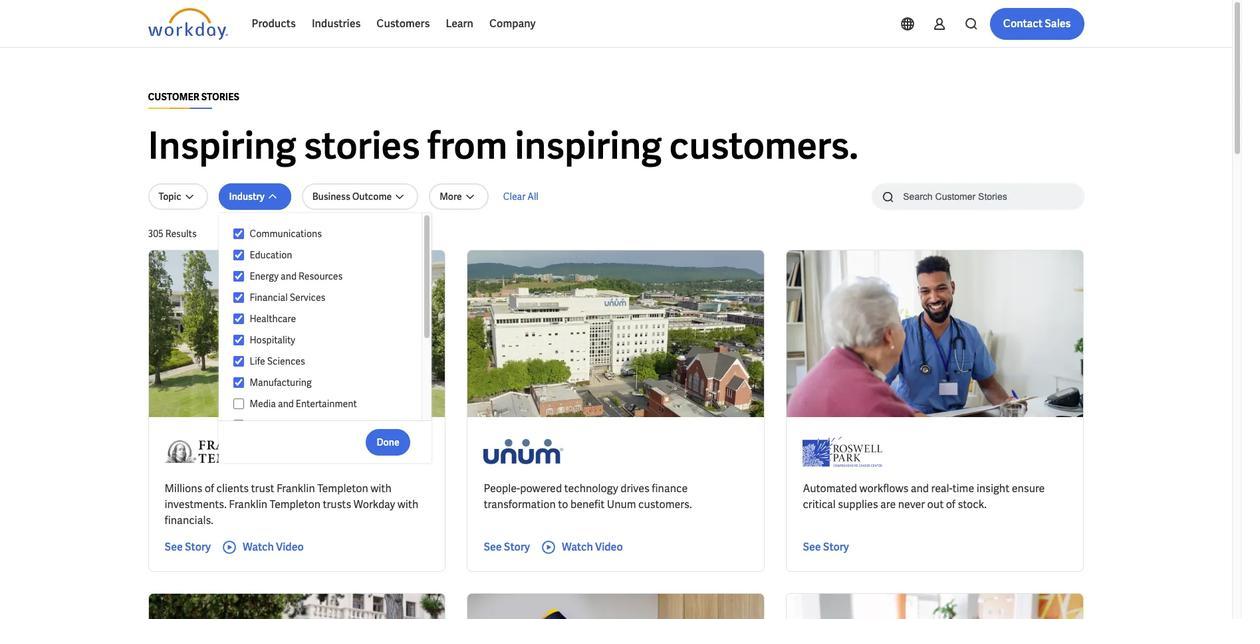 Task type: describe. For each thing, give the bounding box(es) containing it.
workflows
[[860, 482, 909, 496]]

stories
[[201, 91, 239, 103]]

products
[[252, 17, 296, 31]]

company button
[[481, 8, 544, 40]]

see story link for people-powered technology drives finance transformation to benefit unum customers.
[[484, 540, 530, 556]]

millions
[[165, 482, 202, 496]]

media
[[250, 398, 276, 410]]

services
[[290, 292, 326, 304]]

watch video link for unum
[[541, 540, 623, 556]]

healthcare link
[[244, 311, 409, 327]]

millions of clients trust franklin templeton with investments. franklin templeton trusts workday with financials.
[[165, 482, 418, 528]]

305 results
[[148, 228, 197, 240]]

manufacturing
[[250, 377, 312, 389]]

done button
[[366, 429, 410, 456]]

insight
[[977, 482, 1010, 496]]

energy and resources link
[[244, 269, 409, 285]]

learn
[[446, 17, 473, 31]]

financials.
[[165, 514, 213, 528]]

customers button
[[369, 8, 438, 40]]

entertainment
[[296, 398, 357, 410]]

results
[[165, 228, 197, 240]]

media and entertainment link
[[244, 396, 409, 412]]

customers. inside people-powered technology drives finance transformation to benefit unum customers.
[[638, 498, 692, 512]]

ensure
[[1012, 482, 1045, 496]]

of inside automated workflows and real-time insight ensure critical supplies are never out of stock.
[[946, 498, 956, 512]]

finance
[[652, 482, 688, 496]]

topic button
[[148, 184, 208, 210]]

unum
[[607, 498, 636, 512]]

3 see story from the left
[[803, 541, 849, 555]]

inspiring
[[515, 122, 662, 170]]

communications
[[250, 228, 322, 240]]

to
[[558, 498, 568, 512]]

franklin templeton companies, llc image
[[165, 434, 282, 471]]

0 vertical spatial customers.
[[669, 122, 859, 170]]

see for millions of clients trust franklin templeton with investments. franklin templeton trusts workday with financials.
[[165, 541, 183, 555]]

investments.
[[165, 498, 227, 512]]

are
[[881, 498, 896, 512]]

business outcome button
[[302, 184, 418, 210]]

see story for millions of clients trust franklin templeton with investments. franklin templeton trusts workday with financials.
[[165, 541, 211, 555]]

3 story from the left
[[823, 541, 849, 555]]

healthcare
[[250, 313, 296, 325]]

people-
[[484, 482, 520, 496]]

customer
[[148, 91, 199, 103]]

sciences
[[267, 356, 305, 368]]

technology
[[564, 482, 618, 496]]

manufacturing link
[[244, 375, 409, 391]]

topic
[[159, 191, 181, 203]]

clients
[[217, 482, 249, 496]]

of inside millions of clients trust franklin templeton with investments. franklin templeton trusts workday with financials.
[[205, 482, 214, 496]]

education
[[250, 249, 292, 261]]

inspiring stories from inspiring customers.
[[148, 122, 859, 170]]

benefit
[[571, 498, 605, 512]]

more button
[[429, 184, 489, 210]]

industries button
[[304, 8, 369, 40]]

contact
[[1003, 17, 1043, 31]]

critical
[[803, 498, 836, 512]]

customer stories
[[148, 91, 239, 103]]

trusts
[[323, 498, 351, 512]]

1 horizontal spatial franklin
[[277, 482, 315, 496]]

transformation
[[484, 498, 556, 512]]

watch video link for franklin
[[221, 540, 304, 556]]

hospitality link
[[244, 333, 409, 348]]

go to the homepage image
[[148, 8, 228, 40]]

automated workflows and real-time insight ensure critical supplies are never out of stock.
[[803, 482, 1045, 512]]

305
[[148, 228, 163, 240]]

stories
[[304, 122, 420, 170]]

clear all
[[503, 191, 539, 203]]

watch video for unum
[[562, 541, 623, 555]]

out
[[927, 498, 944, 512]]

see story link for millions of clients trust franklin templeton with investments. franklin templeton trusts workday with financials.
[[165, 540, 211, 556]]

all
[[528, 191, 539, 203]]

communications link
[[244, 226, 409, 242]]

business outcome
[[312, 191, 392, 203]]



Task type: vqa. For each thing, say whether or not it's contained in the screenshot.
Our Story and Leadership
no



Task type: locate. For each thing, give the bounding box(es) containing it.
2 watch video from the left
[[562, 541, 623, 555]]

time
[[953, 482, 974, 496]]

watch video for franklin
[[243, 541, 304, 555]]

outcome
[[352, 191, 392, 203]]

0 horizontal spatial see story link
[[165, 540, 211, 556]]

1 video from the left
[[276, 541, 304, 555]]

with right workday
[[397, 498, 418, 512]]

energy
[[250, 271, 279, 283]]

media and entertainment
[[250, 398, 357, 410]]

2 horizontal spatial see story link
[[803, 540, 849, 556]]

hospitality
[[250, 335, 295, 346]]

2 story from the left
[[504, 541, 530, 555]]

0 horizontal spatial franklin
[[229, 498, 267, 512]]

customers.
[[669, 122, 859, 170], [638, 498, 692, 512]]

education link
[[244, 247, 409, 263]]

financial services
[[250, 292, 326, 304]]

people-powered technology drives finance transformation to benefit unum customers.
[[484, 482, 692, 512]]

financial services link
[[244, 290, 409, 306]]

2 video from the left
[[595, 541, 623, 555]]

stock.
[[958, 498, 987, 512]]

1 horizontal spatial of
[[946, 498, 956, 512]]

2 horizontal spatial story
[[823, 541, 849, 555]]

see story link down critical on the bottom right of page
[[803, 540, 849, 556]]

clear all button
[[499, 184, 543, 210]]

1 see from the left
[[165, 541, 183, 555]]

real-
[[931, 482, 953, 496]]

and up never
[[911, 482, 929, 496]]

energy and resources
[[250, 271, 343, 283]]

roswell park comprehensive cancer center (roswell park cancer institute) image
[[803, 434, 883, 471]]

learn button
[[438, 8, 481, 40]]

unum image
[[484, 434, 564, 471]]

watch video down millions of clients trust franklin templeton with investments. franklin templeton trusts workday with financials.
[[243, 541, 304, 555]]

watch video link
[[221, 540, 304, 556], [541, 540, 623, 556]]

watch video link down millions of clients trust franklin templeton with investments. franklin templeton trusts workday with financials.
[[221, 540, 304, 556]]

contact sales link
[[990, 8, 1084, 40]]

2 horizontal spatial see
[[803, 541, 821, 555]]

franklin right trust
[[277, 482, 315, 496]]

2 watch video link from the left
[[541, 540, 623, 556]]

industry
[[229, 191, 264, 203]]

see story down financials.
[[165, 541, 211, 555]]

1 vertical spatial and
[[278, 398, 294, 410]]

1 horizontal spatial with
[[397, 498, 418, 512]]

and up financial services
[[281, 271, 297, 283]]

of right out on the right of the page
[[946, 498, 956, 512]]

resources
[[299, 271, 343, 283]]

trust
[[251, 482, 274, 496]]

templeton
[[317, 482, 368, 496], [270, 498, 321, 512]]

0 vertical spatial franklin
[[277, 482, 315, 496]]

franklin
[[277, 482, 315, 496], [229, 498, 267, 512]]

watch down millions of clients trust franklin templeton with investments. franklin templeton trusts workday with financials.
[[243, 541, 274, 555]]

1 vertical spatial with
[[397, 498, 418, 512]]

2 watch from the left
[[562, 541, 593, 555]]

industries
[[312, 17, 361, 31]]

life
[[250, 356, 265, 368]]

company
[[489, 17, 536, 31]]

1 vertical spatial of
[[946, 498, 956, 512]]

0 horizontal spatial with
[[371, 482, 392, 496]]

see story link
[[165, 540, 211, 556], [484, 540, 530, 556], [803, 540, 849, 556]]

drives
[[621, 482, 650, 496]]

1 see story from the left
[[165, 541, 211, 555]]

never
[[898, 498, 925, 512]]

nonprofit link
[[244, 418, 409, 434]]

see story for people-powered technology drives finance transformation to benefit unum customers.
[[484, 541, 530, 555]]

see story down critical on the bottom right of page
[[803, 541, 849, 555]]

0 vertical spatial with
[[371, 482, 392, 496]]

None checkbox
[[233, 335, 244, 346], [233, 356, 244, 368], [233, 398, 244, 410], [233, 420, 244, 432], [233, 335, 244, 346], [233, 356, 244, 368], [233, 398, 244, 410], [233, 420, 244, 432]]

1 vertical spatial customers.
[[638, 498, 692, 512]]

and for entertainment
[[278, 398, 294, 410]]

Search Customer Stories text field
[[895, 185, 1058, 208]]

with
[[371, 482, 392, 496], [397, 498, 418, 512]]

see down transformation
[[484, 541, 502, 555]]

of
[[205, 482, 214, 496], [946, 498, 956, 512]]

video for unum
[[595, 541, 623, 555]]

story for people-powered technology drives finance transformation to benefit unum customers.
[[504, 541, 530, 555]]

0 horizontal spatial watch
[[243, 541, 274, 555]]

life sciences
[[250, 356, 305, 368]]

0 horizontal spatial watch video link
[[221, 540, 304, 556]]

with up workday
[[371, 482, 392, 496]]

story for millions of clients trust franklin templeton with investments. franklin templeton trusts workday with financials.
[[185, 541, 211, 555]]

contact sales
[[1003, 17, 1071, 31]]

financial
[[250, 292, 288, 304]]

2 see story from the left
[[484, 541, 530, 555]]

1 watch video from the left
[[243, 541, 304, 555]]

see story link down financials.
[[165, 540, 211, 556]]

see story down transformation
[[484, 541, 530, 555]]

watch for unum
[[562, 541, 593, 555]]

franklin down trust
[[229, 498, 267, 512]]

1 watch video link from the left
[[221, 540, 304, 556]]

done
[[377, 437, 399, 449]]

1 horizontal spatial watch video link
[[541, 540, 623, 556]]

business
[[312, 191, 350, 203]]

video down unum
[[595, 541, 623, 555]]

story down critical on the bottom right of page
[[823, 541, 849, 555]]

1 horizontal spatial see story
[[484, 541, 530, 555]]

1 see story link from the left
[[165, 540, 211, 556]]

1 watch from the left
[[243, 541, 274, 555]]

watch video
[[243, 541, 304, 555], [562, 541, 623, 555]]

watch video link down benefit
[[541, 540, 623, 556]]

watch video down benefit
[[562, 541, 623, 555]]

3 see story link from the left
[[803, 540, 849, 556]]

watch for franklin
[[243, 541, 274, 555]]

automated
[[803, 482, 857, 496]]

watch
[[243, 541, 274, 555], [562, 541, 593, 555]]

video down millions of clients trust franklin templeton with investments. franklin templeton trusts workday with financials.
[[276, 541, 304, 555]]

2 see story link from the left
[[484, 540, 530, 556]]

2 horizontal spatial see story
[[803, 541, 849, 555]]

life sciences link
[[244, 354, 409, 370]]

1 horizontal spatial video
[[595, 541, 623, 555]]

0 vertical spatial templeton
[[317, 482, 368, 496]]

0 horizontal spatial of
[[205, 482, 214, 496]]

1 horizontal spatial story
[[504, 541, 530, 555]]

supplies
[[838, 498, 878, 512]]

story down financials.
[[185, 541, 211, 555]]

more
[[440, 191, 462, 203]]

templeton up trusts
[[317, 482, 368, 496]]

and down manufacturing
[[278, 398, 294, 410]]

and for resources
[[281, 271, 297, 283]]

templeton down trust
[[270, 498, 321, 512]]

story
[[185, 541, 211, 555], [504, 541, 530, 555], [823, 541, 849, 555]]

3 see from the left
[[803, 541, 821, 555]]

story down transformation
[[504, 541, 530, 555]]

0 horizontal spatial watch video
[[243, 541, 304, 555]]

see down financials.
[[165, 541, 183, 555]]

industry button
[[219, 184, 291, 210]]

1 horizontal spatial watch video
[[562, 541, 623, 555]]

customers
[[377, 17, 430, 31]]

nonprofit
[[250, 420, 290, 432]]

sales
[[1045, 17, 1071, 31]]

1 horizontal spatial watch
[[562, 541, 593, 555]]

clear
[[503, 191, 526, 203]]

0 horizontal spatial see story
[[165, 541, 211, 555]]

video for franklin
[[276, 541, 304, 555]]

products button
[[244, 8, 304, 40]]

see story
[[165, 541, 211, 555], [484, 541, 530, 555], [803, 541, 849, 555]]

workday
[[354, 498, 395, 512]]

see for people-powered technology drives finance transformation to benefit unum customers.
[[484, 541, 502, 555]]

and inside automated workflows and real-time insight ensure critical supplies are never out of stock.
[[911, 482, 929, 496]]

0 horizontal spatial video
[[276, 541, 304, 555]]

powered
[[520, 482, 562, 496]]

from
[[427, 122, 508, 170]]

watch down benefit
[[562, 541, 593, 555]]

1 story from the left
[[185, 541, 211, 555]]

1 horizontal spatial see
[[484, 541, 502, 555]]

inspiring
[[148, 122, 296, 170]]

1 horizontal spatial see story link
[[484, 540, 530, 556]]

0 horizontal spatial see
[[165, 541, 183, 555]]

video
[[276, 541, 304, 555], [595, 541, 623, 555]]

0 horizontal spatial story
[[185, 541, 211, 555]]

0 vertical spatial and
[[281, 271, 297, 283]]

see story link down transformation
[[484, 540, 530, 556]]

2 see from the left
[[484, 541, 502, 555]]

0 vertical spatial of
[[205, 482, 214, 496]]

see down critical on the bottom right of page
[[803, 541, 821, 555]]

None checkbox
[[233, 228, 244, 240], [233, 249, 244, 261], [233, 271, 244, 283], [233, 292, 244, 304], [233, 313, 244, 325], [233, 377, 244, 389], [233, 228, 244, 240], [233, 249, 244, 261], [233, 271, 244, 283], [233, 292, 244, 304], [233, 313, 244, 325], [233, 377, 244, 389]]

1 vertical spatial franklin
[[229, 498, 267, 512]]

2 vertical spatial and
[[911, 482, 929, 496]]

1 vertical spatial templeton
[[270, 498, 321, 512]]

of up investments.
[[205, 482, 214, 496]]



